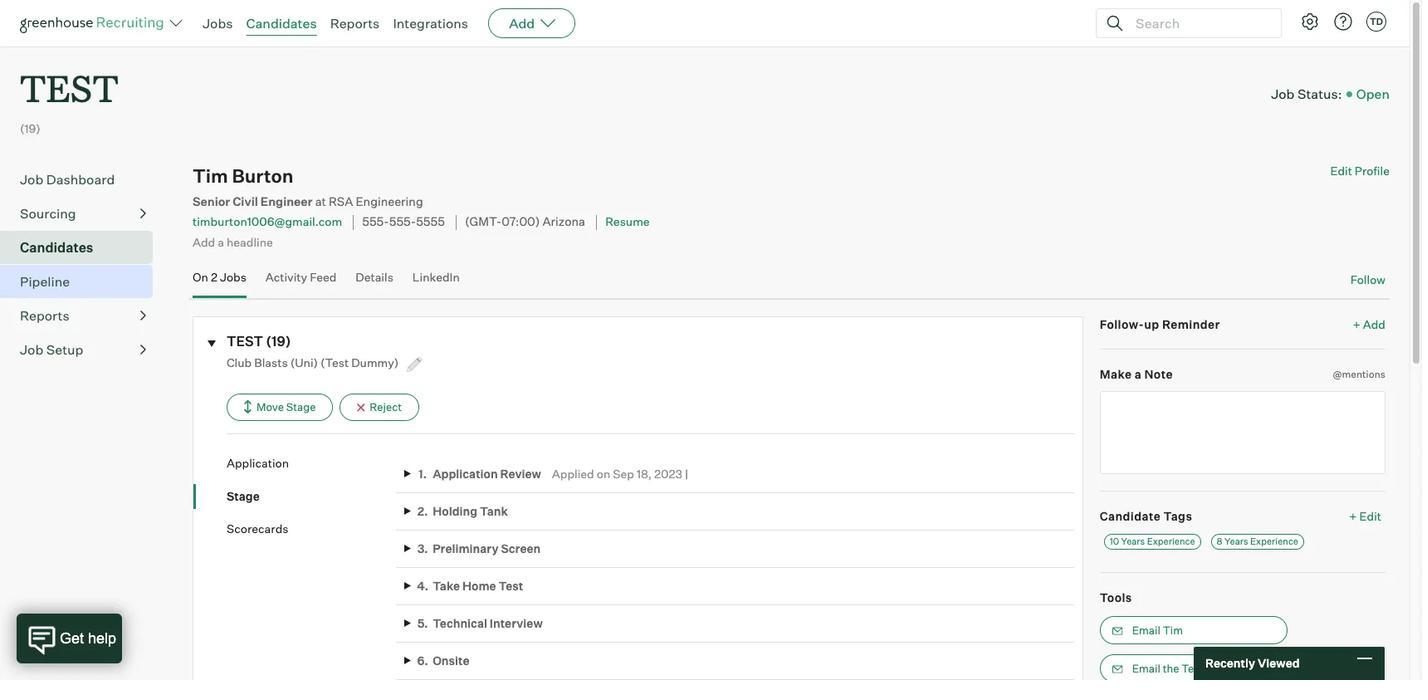 Task type: describe. For each thing, give the bounding box(es) containing it.
edit profile
[[1331, 164, 1390, 178]]

move stage button
[[227, 394, 333, 421]]

add button
[[488, 8, 576, 38]]

|
[[685, 466, 689, 481]]

job for job dashboard
[[20, 171, 43, 188]]

4. take home test
[[417, 579, 523, 593]]

@mentions
[[1333, 368, 1386, 380]]

home
[[463, 579, 496, 593]]

6. onsite
[[417, 653, 470, 668]]

email for email tim
[[1133, 623, 1161, 637]]

0 horizontal spatial candidates link
[[20, 238, 146, 258]]

1 horizontal spatial edit
[[1360, 509, 1382, 523]]

2.
[[417, 504, 428, 518]]

recently viewed
[[1206, 656, 1300, 670]]

details
[[356, 270, 394, 284]]

reminder
[[1163, 317, 1221, 331]]

details link
[[356, 270, 394, 294]]

tags
[[1164, 509, 1193, 523]]

follow
[[1351, 272, 1386, 287]]

activity
[[266, 270, 307, 284]]

+ add
[[1353, 317, 1386, 331]]

email the team button
[[1100, 654, 1288, 680]]

1. application review applied on  sep 18, 2023 |
[[419, 466, 689, 481]]

sourcing
[[20, 205, 76, 222]]

add a headline
[[193, 235, 273, 249]]

jobs link
[[203, 15, 233, 32]]

test for test (19)
[[227, 333, 263, 349]]

activity feed link
[[266, 270, 337, 294]]

onsite
[[433, 653, 470, 668]]

(test
[[321, 356, 349, 370]]

8
[[1217, 536, 1223, 547]]

on
[[193, 270, 208, 284]]

tim inside the tim burton senior civil engineer at rsa engineering
[[193, 165, 228, 187]]

timburton1006@gmail.com link
[[193, 215, 342, 229]]

2. holding tank
[[417, 504, 508, 518]]

add inside '+ add' link
[[1364, 317, 1386, 331]]

0 vertical spatial jobs
[[203, 15, 233, 32]]

+ add link
[[1353, 316, 1386, 332]]

recently
[[1206, 656, 1256, 670]]

the
[[1163, 662, 1180, 675]]

8 years experience
[[1217, 536, 1299, 547]]

on 2 jobs
[[193, 270, 247, 284]]

take
[[433, 579, 460, 593]]

job status:
[[1272, 85, 1343, 102]]

5.
[[418, 616, 428, 630]]

+ for + edit
[[1350, 509, 1358, 523]]

+ for + add
[[1353, 317, 1361, 331]]

tim inside button
[[1163, 623, 1183, 637]]

follow link
[[1351, 272, 1386, 288]]

4.
[[417, 579, 429, 593]]

job dashboard link
[[20, 170, 146, 190]]

linkedin link
[[413, 270, 460, 294]]

team
[[1182, 662, 1210, 675]]

6.
[[417, 653, 428, 668]]

2023
[[654, 466, 683, 481]]

interview
[[490, 616, 543, 630]]

@mentions link
[[1333, 366, 1386, 383]]

sourcing link
[[20, 204, 146, 224]]

td button
[[1367, 12, 1387, 32]]

open
[[1357, 85, 1390, 102]]

07:00)
[[502, 215, 540, 230]]

integrations link
[[393, 15, 469, 32]]

applied
[[552, 466, 594, 481]]

on 2 jobs link
[[193, 270, 247, 294]]

2
[[211, 270, 218, 284]]

job setup
[[20, 341, 83, 358]]

configure image
[[1301, 12, 1321, 32]]

tim burton senior civil engineer at rsa engineering
[[193, 165, 423, 209]]

arizona
[[543, 215, 586, 230]]

jobs inside "link"
[[220, 270, 247, 284]]

timburton1006@gmail.com
[[193, 215, 342, 229]]

email for email the team
[[1133, 662, 1161, 675]]

test link
[[20, 47, 119, 116]]

1 horizontal spatial reports
[[330, 15, 380, 32]]

holding
[[433, 504, 478, 518]]

candidate
[[1100, 509, 1161, 523]]

email the team
[[1133, 662, 1210, 675]]

greenhouse recruiting image
[[20, 13, 169, 33]]

on
[[597, 466, 611, 481]]

reject button
[[340, 394, 419, 421]]

0 horizontal spatial reports
[[20, 307, 70, 324]]

pipeline link
[[20, 272, 146, 292]]

1 horizontal spatial application
[[433, 466, 498, 481]]

follow-up reminder
[[1100, 317, 1221, 331]]

candidate tags
[[1100, 509, 1193, 523]]

at
[[315, 194, 326, 209]]

job for job status:
[[1272, 85, 1295, 102]]

3.
[[418, 541, 428, 555]]

viewed
[[1258, 656, 1300, 670]]



Task type: vqa. For each thing, say whether or not it's contained in the screenshot.


Task type: locate. For each thing, give the bounding box(es) containing it.
headline
[[227, 235, 273, 249]]

move
[[257, 400, 284, 414]]

dashboard
[[46, 171, 115, 188]]

a
[[218, 235, 224, 249], [1135, 367, 1142, 381]]

0 horizontal spatial application
[[227, 456, 289, 470]]

civil
[[233, 194, 258, 209]]

10 years experience link
[[1104, 534, 1201, 550]]

1 horizontal spatial (19)
[[266, 333, 291, 349]]

(uni)
[[290, 356, 318, 370]]

linkedin
[[413, 270, 460, 284]]

club blasts (uni) (test dummy)
[[227, 356, 401, 370]]

1 vertical spatial (19)
[[266, 333, 291, 349]]

email tim button
[[1100, 616, 1288, 644]]

follow-
[[1100, 317, 1145, 331]]

test down greenhouse recruiting image
[[20, 63, 119, 112]]

td
[[1370, 16, 1384, 27]]

1 vertical spatial jobs
[[220, 270, 247, 284]]

note
[[1145, 367, 1173, 381]]

0 vertical spatial reports
[[330, 15, 380, 32]]

(19) up "blasts" at the left bottom
[[266, 333, 291, 349]]

reject
[[370, 400, 402, 414]]

0 horizontal spatial reports link
[[20, 306, 146, 326]]

1 vertical spatial +
[[1350, 509, 1358, 523]]

experience for 10 years experience
[[1147, 536, 1196, 547]]

job dashboard
[[20, 171, 115, 188]]

job up sourcing
[[20, 171, 43, 188]]

reports
[[330, 15, 380, 32], [20, 307, 70, 324]]

candidates link
[[246, 15, 317, 32], [20, 238, 146, 258]]

activity feed
[[266, 270, 337, 284]]

2 experience from the left
[[1251, 536, 1299, 547]]

0 horizontal spatial stage
[[227, 489, 260, 503]]

review
[[500, 466, 541, 481]]

1 horizontal spatial test
[[227, 333, 263, 349]]

0 vertical spatial candidates
[[246, 15, 317, 32]]

1 555- from the left
[[362, 215, 389, 230]]

1 vertical spatial add
[[193, 235, 215, 249]]

2 vertical spatial job
[[20, 341, 43, 358]]

test
[[499, 579, 523, 593]]

2 555- from the left
[[389, 215, 416, 230]]

edit profile link
[[1331, 164, 1390, 178]]

1 vertical spatial candidates
[[20, 239, 93, 256]]

1 horizontal spatial years
[[1225, 536, 1249, 547]]

engineer
[[261, 194, 313, 209]]

reports link down pipeline link in the top left of the page
[[20, 306, 146, 326]]

1 horizontal spatial reports link
[[330, 15, 380, 32]]

None text field
[[1100, 391, 1386, 474]]

(gmt-07:00) arizona
[[465, 215, 586, 230]]

1 vertical spatial job
[[20, 171, 43, 188]]

senior
[[193, 194, 230, 209]]

1 horizontal spatial add
[[509, 15, 535, 32]]

0 horizontal spatial a
[[218, 235, 224, 249]]

0 horizontal spatial tim
[[193, 165, 228, 187]]

reports left integrations
[[330, 15, 380, 32]]

a left headline
[[218, 235, 224, 249]]

integrations
[[393, 15, 469, 32]]

experience right 8
[[1251, 536, 1299, 547]]

candidates right 'jobs' link
[[246, 15, 317, 32]]

2 email from the top
[[1133, 662, 1161, 675]]

reports down pipeline
[[20, 307, 70, 324]]

8 years experience link
[[1211, 534, 1305, 550]]

0 vertical spatial candidates link
[[246, 15, 317, 32]]

stage up scorecards
[[227, 489, 260, 503]]

a left "note"
[[1135, 367, 1142, 381]]

blasts
[[254, 356, 288, 370]]

application down "move"
[[227, 456, 289, 470]]

screen
[[501, 541, 541, 555]]

years for 10
[[1122, 536, 1145, 547]]

1 vertical spatial tim
[[1163, 623, 1183, 637]]

candidates link right 'jobs' link
[[246, 15, 317, 32]]

stage link
[[227, 488, 396, 504]]

1 vertical spatial reports
[[20, 307, 70, 324]]

+ edit link
[[1346, 505, 1386, 527]]

3. preliminary screen
[[418, 541, 541, 555]]

pipeline
[[20, 273, 70, 290]]

0 horizontal spatial experience
[[1147, 536, 1196, 547]]

resume
[[606, 215, 650, 229]]

test for test
[[20, 63, 119, 112]]

1 horizontal spatial tim
[[1163, 623, 1183, 637]]

10
[[1110, 536, 1120, 547]]

rsa
[[329, 194, 353, 209]]

application up 2. holding tank in the left bottom of the page
[[433, 466, 498, 481]]

reports link left integrations
[[330, 15, 380, 32]]

1 experience from the left
[[1147, 536, 1196, 547]]

preliminary
[[433, 541, 499, 555]]

setup
[[46, 341, 83, 358]]

1 years from the left
[[1122, 536, 1145, 547]]

scorecards link
[[227, 521, 396, 537]]

0 vertical spatial stage
[[286, 400, 316, 414]]

email
[[1133, 623, 1161, 637], [1133, 662, 1161, 675]]

1 vertical spatial reports link
[[20, 306, 146, 326]]

555-555-5555
[[362, 215, 445, 230]]

move stage
[[257, 400, 316, 414]]

a for make
[[1135, 367, 1142, 381]]

5555
[[416, 215, 445, 230]]

job left setup
[[20, 341, 43, 358]]

job
[[1272, 85, 1295, 102], [20, 171, 43, 188], [20, 341, 43, 358]]

0 vertical spatial a
[[218, 235, 224, 249]]

status:
[[1298, 85, 1343, 102]]

(19) down test link
[[20, 121, 41, 136]]

1 horizontal spatial stage
[[286, 400, 316, 414]]

club
[[227, 356, 252, 370]]

1 horizontal spatial candidates link
[[246, 15, 317, 32]]

0 horizontal spatial edit
[[1331, 164, 1353, 178]]

td button
[[1364, 8, 1390, 35]]

+
[[1353, 317, 1361, 331], [1350, 509, 1358, 523]]

1 vertical spatial candidates link
[[20, 238, 146, 258]]

2 horizontal spatial add
[[1364, 317, 1386, 331]]

2 vertical spatial add
[[1364, 317, 1386, 331]]

1 vertical spatial email
[[1133, 662, 1161, 675]]

make
[[1100, 367, 1132, 381]]

tim up senior
[[193, 165, 228, 187]]

0 horizontal spatial add
[[193, 235, 215, 249]]

1 vertical spatial a
[[1135, 367, 1142, 381]]

job left status:
[[1272, 85, 1295, 102]]

1 horizontal spatial a
[[1135, 367, 1142, 381]]

0 vertical spatial (19)
[[20, 121, 41, 136]]

test (19)
[[227, 333, 291, 349]]

0 vertical spatial job
[[1272, 85, 1295, 102]]

stage inside 'link'
[[227, 489, 260, 503]]

0 horizontal spatial years
[[1122, 536, 1145, 547]]

1 vertical spatial test
[[227, 333, 263, 349]]

tank
[[480, 504, 508, 518]]

stage right "move"
[[286, 400, 316, 414]]

job setup link
[[20, 340, 146, 360]]

1 horizontal spatial experience
[[1251, 536, 1299, 547]]

profile
[[1355, 164, 1390, 178]]

sep
[[613, 466, 634, 481]]

1 horizontal spatial candidates
[[246, 15, 317, 32]]

years right 8
[[1225, 536, 1249, 547]]

0 horizontal spatial (19)
[[20, 121, 41, 136]]

2 years from the left
[[1225, 536, 1249, 547]]

0 vertical spatial test
[[20, 63, 119, 112]]

make a note
[[1100, 367, 1173, 381]]

jobs
[[203, 15, 233, 32], [220, 270, 247, 284]]

1 email from the top
[[1133, 623, 1161, 637]]

email up email the team
[[1133, 623, 1161, 637]]

0 vertical spatial edit
[[1331, 164, 1353, 178]]

stage inside 'button'
[[286, 400, 316, 414]]

tim up the the
[[1163, 623, 1183, 637]]

tools
[[1100, 591, 1133, 605]]

0 vertical spatial tim
[[193, 165, 228, 187]]

0 vertical spatial +
[[1353, 317, 1361, 331]]

5. technical interview
[[418, 616, 543, 630]]

candidates down sourcing
[[20, 239, 93, 256]]

email inside button
[[1133, 623, 1161, 637]]

job for job setup
[[20, 341, 43, 358]]

10 years experience
[[1110, 536, 1196, 547]]

reports link
[[330, 15, 380, 32], [20, 306, 146, 326]]

years
[[1122, 536, 1145, 547], [1225, 536, 1249, 547]]

Search text field
[[1132, 11, 1267, 35]]

0 vertical spatial email
[[1133, 623, 1161, 637]]

technical
[[433, 616, 487, 630]]

dummy)
[[351, 356, 399, 370]]

add for add
[[509, 15, 535, 32]]

tim
[[193, 165, 228, 187], [1163, 623, 1183, 637]]

0 horizontal spatial test
[[20, 63, 119, 112]]

email left the the
[[1133, 662, 1161, 675]]

experience down tags
[[1147, 536, 1196, 547]]

resume link
[[606, 215, 650, 229]]

0 horizontal spatial candidates
[[20, 239, 93, 256]]

1 vertical spatial stage
[[227, 489, 260, 503]]

(gmt-
[[465, 215, 502, 230]]

years right 10
[[1122, 536, 1145, 547]]

0 vertical spatial reports link
[[330, 15, 380, 32]]

experience for 8 years experience
[[1251, 536, 1299, 547]]

email inside button
[[1133, 662, 1161, 675]]

a for add
[[218, 235, 224, 249]]

add for add a headline
[[193, 235, 215, 249]]

years for 8
[[1225, 536, 1249, 547]]

add inside add popup button
[[509, 15, 535, 32]]

test up club
[[227, 333, 263, 349]]

0 vertical spatial add
[[509, 15, 535, 32]]

1 vertical spatial edit
[[1360, 509, 1382, 523]]

candidates link up pipeline link in the top left of the page
[[20, 238, 146, 258]]



